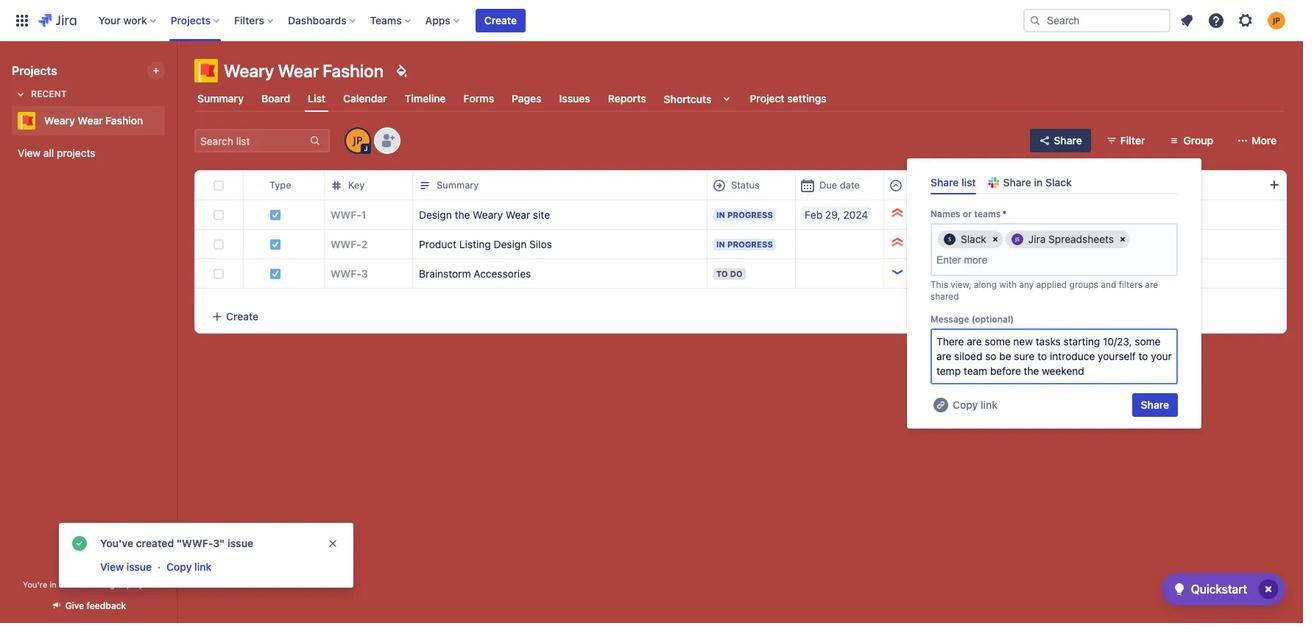 Task type: vqa. For each thing, say whether or not it's contained in the screenshot.
Product Listing Design Silos
yes



Task type: describe. For each thing, give the bounding box(es) containing it.
in progress for design the weary wear site
[[717, 210, 773, 219]]

notifications image
[[1179, 11, 1196, 29]]

group
[[1184, 134, 1214, 147]]

date
[[840, 179, 860, 191]]

are
[[1146, 279, 1159, 290]]

0 horizontal spatial design
[[419, 208, 452, 221]]

your
[[99, 14, 121, 26]]

1 vertical spatial create
[[226, 310, 259, 322]]

wwf-3 link
[[331, 266, 368, 281]]

share button
[[1031, 129, 1092, 152]]

board link
[[259, 85, 293, 112]]

wwf-3
[[331, 267, 368, 280]]

Message (optional) text field
[[931, 329, 1179, 385]]

0 vertical spatial wear
[[278, 60, 319, 81]]

wwf-2
[[331, 238, 368, 250]]

filters
[[1119, 279, 1143, 290]]

apps
[[426, 14, 451, 26]]

due
[[820, 179, 838, 191]]

appswitcher icon image
[[13, 11, 31, 29]]

product
[[419, 238, 457, 250]]

listing
[[460, 238, 491, 250]]

timeline link
[[402, 85, 449, 112]]

message
[[931, 314, 970, 325]]

jira spreadsheets
[[1029, 233, 1115, 245]]

add to starred image
[[161, 112, 178, 130]]

weary inside 'link'
[[44, 114, 75, 127]]

your work button
[[94, 8, 162, 32]]

design the weary wear site
[[419, 208, 550, 221]]

work
[[123, 14, 147, 26]]

link inside button
[[195, 561, 212, 573]]

0 vertical spatial fashion
[[323, 60, 384, 81]]

1 vertical spatial create button
[[195, 300, 1287, 333]]

forms link
[[461, 85, 497, 112]]

primary element
[[9, 0, 1024, 41]]

collapse recent projects image
[[12, 85, 29, 103]]

view,
[[951, 279, 972, 290]]

teams
[[370, 14, 402, 26]]

site
[[533, 208, 550, 221]]

accessories
[[474, 267, 531, 280]]

share button
[[1133, 394, 1179, 417]]

created
[[997, 179, 1032, 191]]

copy link inside button
[[167, 561, 212, 573]]

copy inside copy link button
[[167, 561, 192, 573]]

this view, along with any applied groups and filters are shared
[[931, 279, 1159, 302]]

created
[[136, 537, 174, 550]]

status
[[731, 179, 760, 191]]

copy link button
[[165, 558, 213, 576]]

view for view all projects
[[18, 147, 41, 159]]

tab list containing share list
[[925, 170, 1185, 195]]

0 vertical spatial issue
[[228, 537, 254, 550]]

pages
[[512, 92, 542, 105]]

projects
[[57, 147, 95, 159]]

1 vertical spatial projects
[[12, 64, 57, 77]]

wwf-2 link
[[331, 237, 368, 252]]

1 horizontal spatial weary
[[224, 60, 274, 81]]

shortcuts button
[[661, 85, 738, 112]]

fashion inside 'link'
[[106, 114, 143, 127]]

you've
[[100, 537, 133, 550]]

key
[[348, 179, 365, 191]]

Names or teams text field
[[937, 254, 991, 266]]

in for you're
[[50, 580, 56, 589]]

projects button
[[166, 8, 226, 32]]

jira spreadsheets image
[[1012, 234, 1024, 245]]

2 vertical spatial wear
[[506, 208, 530, 221]]

projects inside popup button
[[171, 14, 211, 26]]

silos
[[530, 238, 552, 250]]

project settings link
[[747, 85, 830, 112]]

priority
[[908, 179, 940, 191]]

help image
[[1208, 11, 1226, 29]]

row containing wwf-2
[[195, 229, 1287, 259]]

search image
[[1030, 14, 1042, 26]]

names
[[931, 209, 961, 220]]

your profile and settings image
[[1268, 11, 1286, 29]]

progress for design the weary wear site
[[728, 210, 773, 219]]

project
[[750, 92, 785, 105]]

brainstorm accessories
[[419, 267, 531, 280]]

more button
[[1229, 129, 1286, 152]]

share list
[[931, 176, 976, 189]]

do
[[730, 269, 743, 278]]

clear image
[[1118, 234, 1129, 245]]

1 horizontal spatial design
[[494, 238, 527, 250]]

any
[[1020, 279, 1034, 290]]

weary wear fashion inside 'link'
[[44, 114, 143, 127]]

due date
[[820, 179, 860, 191]]

message (optional)
[[931, 314, 1015, 325]]

groups
[[1070, 279, 1099, 290]]

project settings
[[750, 92, 827, 105]]

shared
[[931, 291, 960, 302]]

quickstart button
[[1162, 573, 1286, 606]]

clear image
[[990, 234, 1002, 245]]

wwf- for 2
[[331, 238, 361, 250]]

3
[[361, 267, 368, 280]]

link inside dropdown button
[[981, 399, 998, 411]]

summary link
[[194, 85, 247, 112]]

calendar
[[343, 92, 387, 105]]

to
[[717, 269, 728, 278]]

row containing wwf-3
[[195, 259, 1287, 289]]

share inside button
[[1142, 399, 1170, 411]]

recent
[[31, 88, 67, 99]]

dismiss quickstart image
[[1257, 578, 1281, 601]]

wwf- for 3
[[331, 267, 361, 280]]

view for view issue
[[100, 561, 124, 573]]

calendar link
[[340, 85, 390, 112]]

task image for wwf-1
[[270, 209, 281, 221]]

project
[[127, 580, 154, 589]]

in progress for product listing design silos
[[717, 239, 773, 249]]

filter button
[[1097, 129, 1155, 152]]

your work
[[99, 14, 147, 26]]

product listing design silos
[[419, 238, 552, 250]]

copy link inside dropdown button
[[953, 399, 998, 411]]

weary inside row
[[473, 208, 503, 221]]



Task type: locate. For each thing, give the bounding box(es) containing it.
wear left the site
[[506, 208, 530, 221]]

1 vertical spatial in
[[50, 580, 56, 589]]

1 horizontal spatial weary wear fashion
[[224, 60, 384, 81]]

summary inside tab list
[[197, 92, 244, 105]]

managed
[[89, 580, 124, 589]]

0 horizontal spatial summary
[[197, 92, 244, 105]]

in for design the weary wear site
[[717, 210, 726, 219]]

filters
[[234, 14, 265, 26]]

or
[[963, 209, 972, 220]]

banner
[[0, 0, 1304, 41]]

create button
[[476, 8, 526, 32], [195, 300, 1287, 333]]

2 vertical spatial wwf-
[[331, 267, 361, 280]]

issue
[[228, 537, 254, 550], [126, 561, 152, 573]]

1 vertical spatial progress
[[728, 239, 773, 249]]

jira image
[[38, 11, 76, 29], [38, 11, 76, 29]]

give
[[65, 600, 84, 611]]

weary down "recent"
[[44, 114, 75, 127]]

add people image
[[379, 132, 396, 150]]

weary wear fashion up list
[[224, 60, 384, 81]]

0 vertical spatial weary wear fashion
[[224, 60, 384, 81]]

wwf- down wwf-2 link
[[331, 267, 361, 280]]

1 vertical spatial weary
[[44, 114, 75, 127]]

in progress down status
[[717, 210, 773, 219]]

fashion up 'calendar'
[[323, 60, 384, 81]]

wear up list
[[278, 60, 319, 81]]

create
[[485, 14, 517, 26], [226, 310, 259, 322]]

1 vertical spatial tab list
[[925, 170, 1185, 195]]

create inside primary "element"
[[485, 14, 517, 26]]

1 row from the top
[[195, 170, 1287, 200]]

1 vertical spatial task image
[[270, 238, 281, 250]]

0 horizontal spatial copy
[[167, 561, 192, 573]]

1 vertical spatial slack
[[961, 233, 987, 245]]

summary up the
[[437, 179, 479, 191]]

1 vertical spatial design
[[494, 238, 527, 250]]

0 vertical spatial weary
[[224, 60, 274, 81]]

table containing wwf-1
[[195, 170, 1293, 300]]

3 wwf- from the top
[[331, 267, 361, 280]]

success image
[[71, 535, 88, 552]]

1 vertical spatial in
[[717, 239, 726, 249]]

1 wwf- from the top
[[331, 208, 361, 221]]

0 vertical spatial tab list
[[186, 85, 1295, 112]]

wwf- inside 'link'
[[331, 208, 361, 221]]

view up managed
[[100, 561, 124, 573]]

1 vertical spatial issue
[[126, 561, 152, 573]]

slack down share popup button
[[1046, 176, 1072, 189]]

list
[[962, 176, 976, 189]]

projects
[[171, 14, 211, 26], [12, 64, 57, 77]]

1 horizontal spatial copy
[[953, 399, 978, 411]]

create button inside primary "element"
[[476, 8, 526, 32]]

1 vertical spatial wear
[[78, 114, 103, 127]]

weary
[[224, 60, 274, 81], [44, 114, 75, 127], [473, 208, 503, 221]]

1 horizontal spatial fashion
[[323, 60, 384, 81]]

jira
[[1029, 233, 1046, 245]]

"wwf-
[[177, 537, 213, 550]]

in
[[717, 210, 726, 219], [717, 239, 726, 249]]

weary wear fashion
[[224, 60, 384, 81], [44, 114, 143, 127]]

a
[[59, 580, 63, 589]]

board
[[261, 92, 290, 105]]

1 in from the top
[[717, 210, 726, 219]]

0 vertical spatial copy
[[953, 399, 978, 411]]

Search list text field
[[196, 130, 308, 151]]

0 horizontal spatial issue
[[126, 561, 152, 573]]

row
[[195, 170, 1287, 200], [195, 200, 1287, 230], [195, 229, 1287, 259], [195, 259, 1287, 289]]

teams
[[975, 209, 1001, 220]]

dashboards
[[288, 14, 347, 26]]

dismiss image
[[327, 538, 339, 550]]

row containing type
[[195, 170, 1287, 200]]

design up "accessories"
[[494, 238, 527, 250]]

0 horizontal spatial slack
[[961, 233, 987, 245]]

weary right the
[[473, 208, 503, 221]]

0 horizontal spatial fashion
[[106, 114, 143, 127]]

wear up 'view all projects' link
[[78, 114, 103, 127]]

apps button
[[421, 8, 465, 32]]

weary wear fashion link
[[12, 106, 159, 136]]

0 horizontal spatial projects
[[12, 64, 57, 77]]

summary
[[197, 92, 244, 105], [437, 179, 479, 191]]

wear inside weary wear fashion 'link'
[[78, 114, 103, 127]]

in inside tab list
[[1035, 176, 1043, 189]]

0 horizontal spatial wear
[[78, 114, 103, 127]]

2 task image from the top
[[270, 238, 281, 250]]

share inside popup button
[[1054, 134, 1083, 147]]

check image
[[1171, 580, 1189, 598]]

weary wear fashion up 'view all projects' link
[[44, 114, 143, 127]]

brainstorm
[[419, 267, 471, 280]]

0 vertical spatial progress
[[728, 210, 773, 219]]

copy
[[953, 399, 978, 411], [167, 561, 192, 573]]

task image for wwf-2
[[270, 238, 281, 250]]

share in slack
[[1004, 176, 1072, 189]]

in left a
[[50, 580, 56, 589]]

set background color image
[[393, 62, 410, 80]]

you're in a team-managed project
[[23, 580, 154, 589]]

3 task image from the top
[[270, 268, 281, 280]]

tab list
[[186, 85, 1295, 112], [925, 170, 1185, 195]]

1 vertical spatial view
[[100, 561, 124, 573]]

view all projects link
[[12, 140, 165, 166]]

3"
[[213, 537, 225, 550]]

0 vertical spatial create button
[[476, 8, 526, 32]]

view all projects
[[18, 147, 95, 159]]

0 vertical spatial wwf-
[[331, 208, 361, 221]]

0 vertical spatial create
[[485, 14, 517, 26]]

filter
[[1121, 134, 1146, 147]]

in progress
[[717, 210, 773, 219], [717, 239, 773, 249]]

wwf- for 1
[[331, 208, 361, 221]]

1 vertical spatial link
[[195, 561, 212, 573]]

create button right apps popup button at the top left
[[476, 8, 526, 32]]

0 horizontal spatial link
[[195, 561, 212, 573]]

4 row from the top
[[195, 259, 1287, 289]]

design left the
[[419, 208, 452, 221]]

share
[[1054, 134, 1083, 147], [931, 176, 959, 189], [1004, 176, 1032, 189], [1142, 399, 1170, 411]]

1 vertical spatial in progress
[[717, 239, 773, 249]]

slack left clear image
[[961, 233, 987, 245]]

0 horizontal spatial in
[[50, 580, 56, 589]]

1 progress from the top
[[728, 210, 773, 219]]

pages link
[[509, 85, 545, 112]]

Search field
[[1024, 8, 1171, 32]]

issue right "3""
[[228, 537, 254, 550]]

give feedback
[[65, 600, 126, 611]]

0 vertical spatial in
[[1035, 176, 1043, 189]]

issues link
[[557, 85, 594, 112]]

summary inside row
[[437, 179, 479, 191]]

view issue link
[[99, 558, 153, 576]]

and
[[1102, 279, 1117, 290]]

projects right work at the top left
[[171, 14, 211, 26]]

wwf-1 link
[[331, 207, 366, 222]]

0 vertical spatial in progress
[[717, 210, 773, 219]]

2
[[361, 238, 368, 250]]

with
[[1000, 279, 1017, 290]]

copy inside copy link dropdown button
[[953, 399, 978, 411]]

the
[[455, 208, 470, 221]]

timeline
[[405, 92, 446, 105]]

wwf-1
[[331, 208, 366, 221]]

2 wwf- from the top
[[331, 238, 361, 250]]

wear
[[278, 60, 319, 81], [78, 114, 103, 127], [506, 208, 530, 221]]

1 vertical spatial weary wear fashion
[[44, 114, 143, 127]]

0 vertical spatial projects
[[171, 14, 211, 26]]

1 horizontal spatial link
[[981, 399, 998, 411]]

progress
[[728, 210, 773, 219], [728, 239, 773, 249]]

progress down status
[[728, 210, 773, 219]]

table
[[195, 170, 1293, 300]]

1 horizontal spatial projects
[[171, 14, 211, 26]]

1 horizontal spatial in
[[1035, 176, 1043, 189]]

in for product listing design silos
[[717, 239, 726, 249]]

1 vertical spatial copy
[[167, 561, 192, 573]]

task image
[[270, 209, 281, 221], [270, 238, 281, 250], [270, 268, 281, 280]]

fashion left add to starred image
[[106, 114, 143, 127]]

settings image
[[1238, 11, 1255, 29]]

projects up "recent"
[[12, 64, 57, 77]]

1 horizontal spatial copy link
[[953, 399, 998, 411]]

fashion
[[323, 60, 384, 81], [106, 114, 143, 127]]

0 vertical spatial link
[[981, 399, 998, 411]]

2 row from the top
[[195, 200, 1287, 230]]

wwf- down wwf-1 'link'
[[331, 238, 361, 250]]

0 horizontal spatial copy link
[[167, 561, 212, 573]]

issue up project
[[126, 561, 152, 573]]

in right created
[[1035, 176, 1043, 189]]

2 progress from the top
[[728, 239, 773, 249]]

sidebar navigation image
[[161, 59, 193, 88]]

list
[[308, 92, 326, 104]]

dashboards button
[[284, 8, 361, 32]]

1 in progress from the top
[[717, 210, 773, 219]]

1 vertical spatial fashion
[[106, 114, 143, 127]]

2 vertical spatial weary
[[473, 208, 503, 221]]

0 vertical spatial summary
[[197, 92, 244, 105]]

0 horizontal spatial weary
[[44, 114, 75, 127]]

tab list containing list
[[186, 85, 1295, 112]]

this
[[931, 279, 949, 290]]

progress up do at the right of page
[[728, 239, 773, 249]]

to do
[[717, 269, 743, 278]]

in
[[1035, 176, 1043, 189], [50, 580, 56, 589]]

1 horizontal spatial issue
[[228, 537, 254, 550]]

create button down do at the right of page
[[195, 300, 1287, 333]]

view left all
[[18, 147, 41, 159]]

filters button
[[230, 8, 279, 32]]

1 horizontal spatial slack
[[1046, 176, 1072, 189]]

task image for wwf-3
[[270, 268, 281, 280]]

2 horizontal spatial wear
[[506, 208, 530, 221]]

1 task image from the top
[[270, 209, 281, 221]]

3 row from the top
[[195, 229, 1287, 259]]

weary up "board"
[[224, 60, 274, 81]]

0 vertical spatial in
[[717, 210, 726, 219]]

(optional)
[[972, 314, 1015, 325]]

view issue
[[100, 561, 152, 573]]

progress for product listing design silos
[[728, 239, 773, 249]]

banner containing your work
[[0, 0, 1304, 41]]

group button
[[1161, 129, 1223, 152]]

2 in from the top
[[717, 239, 726, 249]]

1 horizontal spatial wear
[[278, 60, 319, 81]]

1 vertical spatial copy link
[[167, 561, 212, 573]]

0 vertical spatial view
[[18, 147, 41, 159]]

forms
[[464, 92, 494, 105]]

copy link button
[[931, 394, 1000, 417]]

2 horizontal spatial weary
[[473, 208, 503, 221]]

type
[[270, 179, 291, 191]]

feedback
[[87, 600, 126, 611]]

2 vertical spatial task image
[[270, 268, 281, 280]]

you're
[[23, 580, 47, 589]]

1 vertical spatial summary
[[437, 179, 479, 191]]

in for share
[[1035, 176, 1043, 189]]

wwf- up wwf-2 at the left top of page
[[331, 208, 361, 221]]

design
[[419, 208, 452, 221], [494, 238, 527, 250]]

row containing wwf-1
[[195, 200, 1287, 230]]

1
[[361, 208, 366, 221]]

along
[[975, 279, 997, 290]]

give feedback button
[[42, 594, 135, 618]]

all
[[43, 147, 54, 159]]

0 horizontal spatial view
[[18, 147, 41, 159]]

reports
[[608, 92, 647, 105]]

0 vertical spatial task image
[[270, 209, 281, 221]]

0 horizontal spatial create
[[226, 310, 259, 322]]

slack image
[[944, 234, 956, 245]]

more
[[1252, 134, 1277, 147]]

1 horizontal spatial create
[[485, 14, 517, 26]]

1 horizontal spatial view
[[100, 561, 124, 573]]

0 horizontal spatial weary wear fashion
[[44, 114, 143, 127]]

0 vertical spatial copy link
[[953, 399, 998, 411]]

2 in progress from the top
[[717, 239, 773, 249]]

0 vertical spatial slack
[[1046, 176, 1072, 189]]

create project image
[[150, 65, 162, 77]]

james peterson image
[[346, 129, 370, 152]]

1 vertical spatial wwf-
[[331, 238, 361, 250]]

0 vertical spatial design
[[419, 208, 452, 221]]

summary up search list text field at the left top of the page
[[197, 92, 244, 105]]

in progress up do at the right of page
[[717, 239, 773, 249]]

1 horizontal spatial summary
[[437, 179, 479, 191]]



